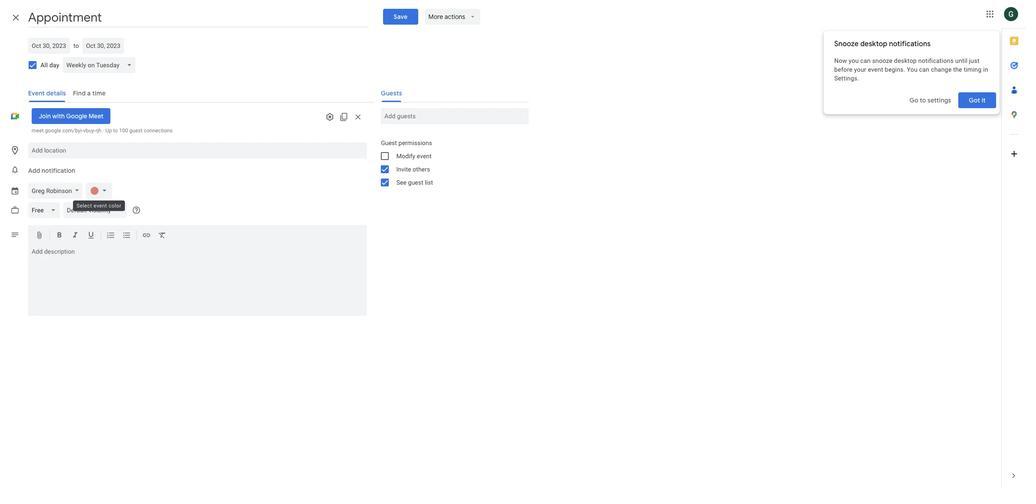 Task type: vqa. For each thing, say whether or not it's contained in the screenshot.
Add Notification button
yes



Task type: describe. For each thing, give the bounding box(es) containing it.
actions
[[445, 13, 465, 21]]

in
[[983, 66, 988, 73]]

add
[[28, 167, 40, 175]]

save
[[394, 13, 407, 21]]

all
[[40, 62, 48, 69]]

notifications inside now you can snooze desktop notifications until just before your event begins. you can change the timing in settings.
[[919, 57, 954, 64]]

0 horizontal spatial can
[[861, 57, 871, 64]]

day
[[49, 62, 59, 69]]

remove formatting image
[[158, 231, 167, 241]]

guest
[[381, 139, 397, 146]]

more
[[429, 13, 443, 21]]

see guest list
[[396, 179, 433, 186]]

google
[[66, 112, 87, 120]]

add notification button
[[25, 160, 79, 181]]

Start date text field
[[32, 40, 66, 51]]

·
[[103, 128, 104, 134]]

save button
[[383, 9, 418, 25]]

desktop inside now you can snooze desktop notifications until just before your event begins. you can change the timing in settings.
[[894, 57, 917, 64]]

End date text field
[[86, 40, 121, 51]]

Location text field
[[32, 143, 363, 158]]

now
[[835, 57, 847, 64]]

100
[[119, 128, 128, 134]]

join
[[39, 112, 51, 120]]

now you can snooze desktop notifications until just before your event begins. you can change the timing in settings.
[[835, 57, 988, 82]]

you
[[849, 57, 859, 64]]

invite others
[[396, 166, 430, 173]]

notifications inside snooze desktop notifications heading
[[889, 40, 931, 48]]

0 horizontal spatial to
[[73, 42, 79, 49]]

guest permissions
[[381, 139, 432, 146]]

modify
[[396, 153, 415, 160]]

1 horizontal spatial can
[[919, 66, 930, 73]]

more actions arrow_drop_down
[[429, 13, 477, 21]]

timing
[[964, 66, 982, 73]]

until
[[956, 57, 968, 64]]

snooze desktop notifications alert dialog
[[824, 31, 1000, 114]]

begins.
[[885, 66, 906, 73]]

vbuy-
[[83, 128, 96, 134]]

arrow_drop_down
[[469, 13, 477, 21]]

color
[[109, 203, 122, 209]]

your
[[854, 66, 867, 73]]

snooze desktop notifications heading
[[835, 39, 989, 49]]

Guests text field
[[385, 108, 525, 124]]



Task type: locate. For each thing, give the bounding box(es) containing it.
desktop up snooze
[[861, 40, 888, 48]]

change
[[931, 66, 952, 73]]

desktop up you on the right top of the page
[[894, 57, 917, 64]]

1 vertical spatial desktop
[[894, 57, 917, 64]]

desktop
[[861, 40, 888, 48], [894, 57, 917, 64]]

can up your
[[861, 57, 871, 64]]

snooze
[[872, 57, 893, 64]]

notifications
[[889, 40, 931, 48], [919, 57, 954, 64]]

desktop inside snooze desktop notifications heading
[[861, 40, 888, 48]]

2 vertical spatial event
[[94, 203, 107, 209]]

insert link image
[[142, 231, 151, 241]]

0 vertical spatial to
[[73, 42, 79, 49]]

bulleted list image
[[122, 231, 131, 241]]

italic image
[[71, 231, 80, 241]]

0 horizontal spatial guest
[[129, 128, 142, 134]]

see
[[396, 179, 407, 186]]

modify event
[[396, 153, 432, 160]]

event up others
[[417, 153, 432, 160]]

group
[[374, 136, 529, 189]]

event down snooze
[[868, 66, 883, 73]]

event
[[868, 66, 883, 73], [417, 153, 432, 160], [94, 203, 107, 209]]

notifications up change
[[919, 57, 954, 64]]

you
[[907, 66, 918, 73]]

1 horizontal spatial desktop
[[894, 57, 917, 64]]

up
[[105, 128, 112, 134]]

greg robinson
[[32, 187, 72, 194]]

join with google meet
[[39, 112, 103, 120]]

0 vertical spatial guest
[[129, 128, 142, 134]]

guest left list
[[408, 179, 423, 186]]

numbered list image
[[106, 231, 115, 241]]

select event color
[[77, 203, 122, 209]]

event left color
[[94, 203, 107, 209]]

permissions
[[399, 139, 432, 146]]

snooze
[[835, 40, 859, 48]]

2 horizontal spatial event
[[868, 66, 883, 73]]

with
[[52, 112, 65, 120]]

1 vertical spatial notifications
[[919, 57, 954, 64]]

group containing guest permissions
[[374, 136, 529, 189]]

1 vertical spatial can
[[919, 66, 930, 73]]

settings.
[[835, 75, 859, 82]]

robinson
[[46, 187, 72, 194]]

formatting options toolbar
[[28, 225, 367, 246]]

to right up
[[113, 128, 118, 134]]

1 vertical spatial event
[[417, 153, 432, 160]]

1 horizontal spatial event
[[417, 153, 432, 160]]

0 vertical spatial desktop
[[861, 40, 888, 48]]

snooze desktop notifications
[[835, 40, 931, 48]]

guest right 100
[[129, 128, 142, 134]]

list
[[425, 179, 433, 186]]

rjh
[[96, 128, 102, 134]]

event inside group
[[417, 153, 432, 160]]

can right you on the right top of the page
[[919, 66, 930, 73]]

to
[[73, 42, 79, 49], [113, 128, 118, 134]]

can
[[861, 57, 871, 64], [919, 66, 930, 73]]

meet.google.com/byi-
[[32, 128, 83, 134]]

before
[[835, 66, 853, 73]]

0 vertical spatial event
[[868, 66, 883, 73]]

notifications up now you can snooze desktop notifications until just before your event begins. you can change the timing in settings. on the top of page
[[889, 40, 931, 48]]

1 horizontal spatial guest
[[408, 179, 423, 186]]

1 vertical spatial to
[[113, 128, 118, 134]]

select
[[77, 203, 92, 209]]

1 horizontal spatial to
[[113, 128, 118, 134]]

connections
[[144, 128, 173, 134]]

meet.google.com/byi-vbuy-rjh · up to 100 guest connections
[[32, 128, 173, 134]]

Description text field
[[28, 248, 367, 314]]

all day
[[40, 62, 59, 69]]

greg
[[32, 187, 45, 194]]

None field
[[63, 57, 139, 73], [28, 202, 63, 218], [63, 202, 130, 218], [63, 57, 139, 73], [28, 202, 63, 218], [63, 202, 130, 218]]

notification
[[42, 167, 75, 175]]

1 vertical spatial guest
[[408, 179, 423, 186]]

event for modify event
[[417, 153, 432, 160]]

just
[[969, 57, 980, 64]]

event for select event color
[[94, 203, 107, 209]]

the
[[953, 66, 962, 73]]

0 vertical spatial can
[[861, 57, 871, 64]]

invite
[[396, 166, 411, 173]]

join with google meet link
[[32, 108, 111, 124]]

guest
[[129, 128, 142, 134], [408, 179, 423, 186]]

0 horizontal spatial desktop
[[861, 40, 888, 48]]

event inside now you can snooze desktop notifications until just before your event begins. you can change the timing in settings.
[[868, 66, 883, 73]]

tab list
[[1002, 29, 1026, 464]]

underline image
[[87, 231, 95, 241]]

others
[[413, 166, 430, 173]]

meet
[[89, 112, 103, 120]]

Title text field
[[28, 8, 369, 27]]

add notification
[[28, 167, 75, 175]]

bold image
[[55, 231, 64, 241]]

0 horizontal spatial event
[[94, 203, 107, 209]]

0 vertical spatial notifications
[[889, 40, 931, 48]]

to right start date text field
[[73, 42, 79, 49]]



